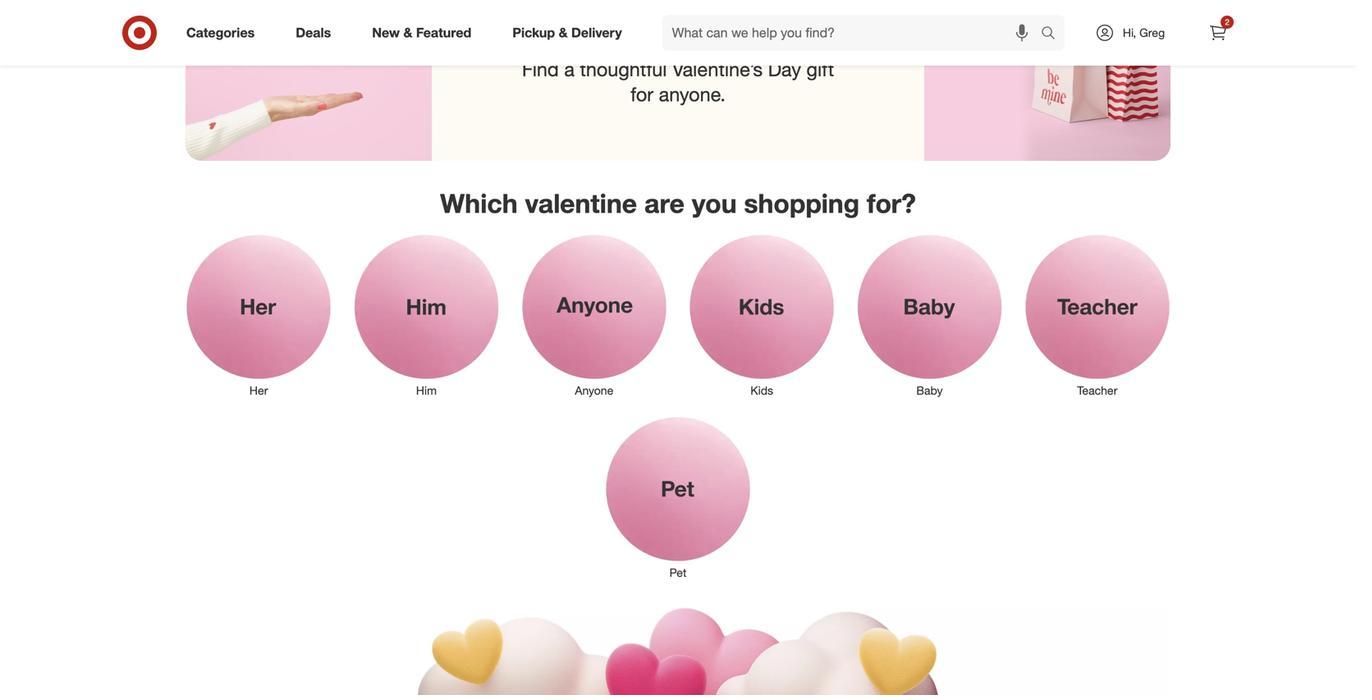 Task type: describe. For each thing, give the bounding box(es) containing it.
categories
[[186, 25, 255, 41]]

1 vertical spatial for
[[631, 83, 654, 106]]

pet link
[[595, 414, 762, 581]]

baby
[[917, 383, 943, 398]]

& for pickup
[[559, 25, 568, 41]]

new & featured
[[372, 25, 472, 41]]

a
[[565, 58, 575, 81]]

featured
[[416, 25, 472, 41]]

& for new
[[404, 25, 413, 41]]

new & featured link
[[358, 15, 492, 51]]

for?
[[867, 187, 916, 219]]

search
[[1034, 26, 1074, 42]]

pickup
[[513, 25, 555, 41]]

tokens of love for your valentine find a thoughtful valentine's day gift for anyone.
[[522, 0, 835, 106]]

her link
[[175, 232, 343, 399]]

him
[[416, 383, 437, 398]]

2
[[1226, 17, 1230, 27]]

new
[[372, 25, 400, 41]]

baby link
[[846, 232, 1014, 399]]

find
[[522, 58, 559, 81]]

hi, greg
[[1124, 25, 1166, 40]]

love
[[702, 0, 771, 16]]

deals
[[296, 25, 331, 41]]

2 link
[[1201, 15, 1237, 51]]

search button
[[1034, 15, 1074, 54]]

deals link
[[282, 15, 352, 51]]

kids
[[751, 383, 774, 398]]

teacher link
[[1014, 232, 1182, 399]]

pet
[[670, 566, 687, 580]]

delivery
[[572, 25, 622, 41]]

valentine's
[[673, 58, 763, 81]]

pickup & delivery
[[513, 25, 622, 41]]

kids link
[[678, 232, 846, 399]]

of
[[658, 0, 692, 16]]



Task type: locate. For each thing, give the bounding box(es) containing it.
&
[[404, 25, 413, 41], [559, 25, 568, 41]]

your
[[558, 8, 634, 52]]

which valentine are you shopping for?
[[440, 187, 916, 219]]

him link
[[343, 232, 511, 399]]

anyone link
[[511, 232, 678, 399]]

for up gift
[[781, 0, 829, 16]]

pickup & delivery link
[[499, 15, 643, 51]]

& right new
[[404, 25, 413, 41]]

gift
[[807, 58, 835, 81]]

anyone
[[575, 383, 614, 398]]

thoughtful
[[580, 58, 667, 81]]

0 vertical spatial for
[[781, 0, 829, 16]]

2 & from the left
[[559, 25, 568, 41]]

1 vertical spatial valentine
[[525, 187, 637, 219]]

0 horizontal spatial for
[[631, 83, 654, 106]]

her
[[250, 383, 268, 398]]

0 horizontal spatial &
[[404, 25, 413, 41]]

What can we help you find? suggestions appear below search field
[[663, 15, 1046, 51]]

shopping
[[744, 187, 860, 219]]

tokens
[[528, 0, 648, 16]]

0 horizontal spatial valentine
[[525, 187, 637, 219]]

teacher
[[1078, 383, 1118, 398]]

anyone.
[[659, 83, 726, 106]]

1 & from the left
[[404, 25, 413, 41]]

valentine
[[644, 8, 799, 52], [525, 187, 637, 219]]

which
[[440, 187, 518, 219]]

categories link
[[172, 15, 275, 51]]

for down thoughtful
[[631, 83, 654, 106]]

greg
[[1140, 25, 1166, 40]]

are
[[645, 187, 685, 219]]

0 vertical spatial valentine
[[644, 8, 799, 52]]

1 horizontal spatial for
[[781, 0, 829, 16]]

for
[[781, 0, 829, 16], [631, 83, 654, 106]]

you
[[692, 187, 737, 219]]

1 horizontal spatial valentine
[[644, 8, 799, 52]]

& inside 'link'
[[559, 25, 568, 41]]

hi,
[[1124, 25, 1137, 40]]

& right pickup
[[559, 25, 568, 41]]

valentine inside 'tokens of love for your valentine find a thoughtful valentine's day gift for anyone.'
[[644, 8, 799, 52]]

1 horizontal spatial &
[[559, 25, 568, 41]]

day
[[768, 58, 802, 81]]



Task type: vqa. For each thing, say whether or not it's contained in the screenshot.
bottommost gifts
no



